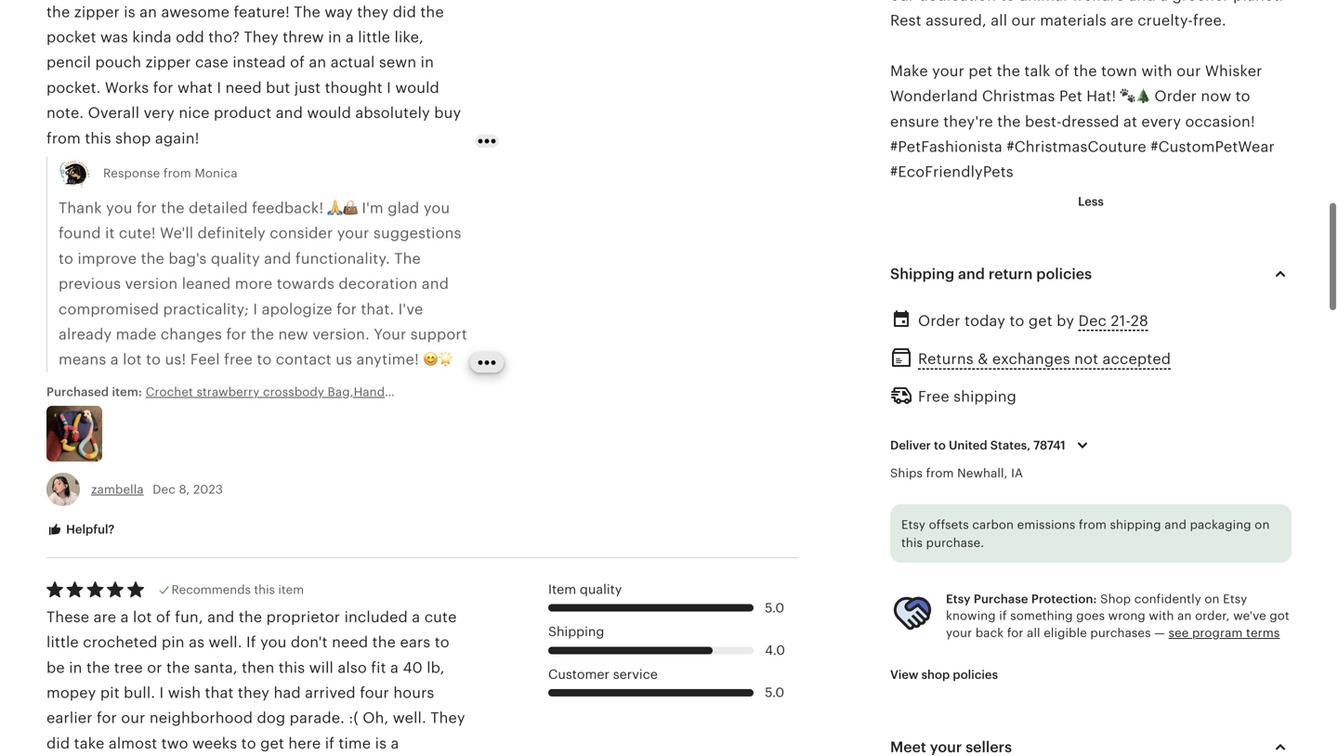 Task type: describe. For each thing, give the bounding box(es) containing it.
a right fit
[[390, 660, 399, 676]]

monica
[[195, 166, 238, 180]]

don't
[[291, 634, 328, 651]]

program
[[1192, 626, 1243, 640]]

four
[[360, 685, 389, 702]]

4.0
[[765, 643, 785, 658]]

lot inside the thank you for the detailed feedback! 🙏👜 i'm glad you found it cute! we'll definitely consider your suggestions to improve the bag's quality and functionality. the previous version leaned more towards decoration and compromised practicality; i apologize for that. i've already made changes for the new version. your support means a lot to us! feel free to contact us anytime! 😊🌟
[[123, 351, 142, 368]]

the up christmas
[[997, 63, 1021, 79]]

towards
[[277, 276, 335, 292]]

or
[[147, 660, 162, 676]]

8,
[[179, 483, 190, 497]]

1 vertical spatial this
[[254, 583, 275, 597]]

item
[[278, 583, 304, 597]]

that.
[[361, 301, 394, 318]]

quality inside the thank you for the detailed feedback! 🙏👜 i'm glad you found it cute! we'll definitely consider your suggestions to improve the bag's quality and functionality. the previous version leaned more towards decoration and compromised practicality; i apologize for that. i've already made changes for the new version. your support means a lot to us! feel free to contact us anytime! 😊🌟
[[211, 250, 260, 267]]

christmas
[[982, 88, 1055, 105]]

states,
[[991, 439, 1031, 453]]

get inside these are a lot of fun, and the proprietor included a cute little crocheted pin as well.  if you don't need the ears to be in the tree or the santa, then this will also fit a 40 lb, mopey pit bull. i wish that they had arrived four hours earlier for our neighborhood dog parade. :( oh, well. they did take almost two weeks to get here if time
[[260, 736, 284, 752]]

free
[[224, 351, 253, 368]]

for inside these are a lot of fun, and the proprietor included a cute little crocheted pin as well.  if you don't need the ears to be in the tree or the santa, then this will also fit a 40 lb, mopey pit bull. i wish that they had arrived four hours earlier for our neighborhood dog parade. :( oh, well. they did take almost two weeks to get here if time
[[97, 710, 117, 727]]

feel
[[190, 351, 220, 368]]

of inside "make your pet the talk of the town with our whisker wonderland christmas pet hat! 🐾🌲 order now to ensure they're the best-dressed at every occasion! #petfashionista #christmascouture #custompetwear #ecofriendlypets"
[[1055, 63, 1070, 79]]

pet
[[969, 63, 993, 79]]

all
[[1027, 626, 1041, 640]]

a right are
[[120, 609, 129, 626]]

free shipping
[[918, 388, 1017, 405]]

if inside these are a lot of fun, and the proprietor included a cute little crocheted pin as well.  if you don't need the ears to be in the tree or the santa, then this will also fit a 40 lb, mopey pit bull. i wish that they had arrived four hours earlier for our neighborhood dog parade. :( oh, well. they did take almost two weeks to get here if time
[[325, 736, 335, 752]]

28
[[1131, 313, 1149, 330]]

for up free
[[226, 326, 247, 343]]

little
[[46, 634, 79, 651]]

view
[[890, 668, 919, 682]]

ia
[[1011, 467, 1023, 481]]

recommends this item
[[172, 583, 304, 597]]

hours
[[393, 685, 434, 702]]

neighborhood
[[150, 710, 253, 727]]

be
[[46, 660, 65, 676]]

and inside these are a lot of fun, and the proprietor included a cute little crocheted pin as well.  if you don't need the ears to be in the tree or the santa, then this will also fit a 40 lb, mopey pit bull. i wish that they had arrived four hours earlier for our neighborhood dog parade. :( oh, well. they did take almost two weeks to get here if time
[[207, 609, 235, 626]]

dec 21-28 button
[[1079, 308, 1149, 335]]

the
[[394, 250, 421, 267]]

then
[[242, 660, 275, 676]]

us
[[336, 351, 352, 368]]

previous
[[59, 276, 121, 292]]

the up we'll
[[161, 200, 185, 217]]

your inside the thank you for the detailed feedback! 🙏👜 i'm glad you found it cute! we'll definitely consider your suggestions to improve the bag's quality and functionality. the previous version leaned more towards decoration and compromised practicality; i apologize for that. i've already made changes for the new version. your support means a lot to us! feel free to contact us anytime! 😊🌟
[[337, 225, 369, 242]]

pet
[[1060, 88, 1083, 105]]

on inside etsy offsets carbon emissions from shipping and packaging on this purchase.
[[1255, 518, 1270, 532]]

deliver to united states, 78741
[[890, 439, 1066, 453]]

tree
[[114, 660, 143, 676]]

1 horizontal spatial get
[[1029, 313, 1053, 330]]

make
[[890, 63, 928, 79]]

less button
[[1064, 185, 1118, 218]]

etsy inside shop confidently on etsy knowing if something goes wrong with an order, we've got your back for all eligible purchases —
[[1223, 593, 1248, 606]]

means
[[59, 351, 106, 368]]

shipping for shipping and return policies
[[890, 266, 955, 283]]

occasion!
[[1186, 113, 1256, 130]]

packaging
[[1190, 518, 1252, 532]]

cute!
[[119, 225, 156, 242]]

improve
[[78, 250, 137, 267]]

&
[[978, 351, 988, 368]]

0 horizontal spatial you
[[106, 200, 133, 217]]

an
[[1178, 609, 1192, 623]]

to right free
[[257, 351, 272, 368]]

if inside shop confidently on etsy knowing if something goes wrong with an order, we've got your back for all eligible purchases —
[[999, 609, 1007, 623]]

the down christmas
[[997, 113, 1021, 130]]

of inside these are a lot of fun, and the proprietor included a cute little crocheted pin as well.  if you don't need the ears to be in the tree or the santa, then this will also fit a 40 lb, mopey pit bull. i wish that they had arrived four hours earlier for our neighborhood dog parade. :( oh, well. they did take almost two weeks to get here if time
[[156, 609, 171, 626]]

bag's
[[169, 250, 207, 267]]

version
[[125, 276, 178, 292]]

shop
[[922, 668, 950, 682]]

found
[[59, 225, 101, 242]]

the right in
[[86, 660, 110, 676]]

etsy for etsy purchase protection:
[[946, 593, 971, 606]]

zambella link
[[91, 483, 144, 497]]

customer
[[548, 667, 610, 682]]

purchased item:
[[46, 385, 146, 399]]

21-
[[1111, 313, 1131, 330]]

#ecofriendlypets
[[890, 164, 1014, 180]]

crocheted
[[83, 634, 158, 651]]

ships from newhall, ia
[[890, 467, 1023, 481]]

whisker
[[1205, 63, 1263, 79]]

your
[[374, 326, 406, 343]]

1 horizontal spatial well.
[[393, 710, 426, 727]]

had
[[274, 685, 301, 702]]

😊🌟
[[423, 351, 453, 368]]

1 vertical spatial dec
[[153, 483, 176, 497]]

less
[[1078, 195, 1104, 209]]

#christmascouture
[[1007, 138, 1147, 155]]

something
[[1011, 609, 1073, 623]]

compromised
[[59, 301, 159, 318]]

weeks
[[192, 736, 237, 752]]

from inside etsy offsets carbon emissions from shipping and packaging on this purchase.
[[1079, 518, 1107, 532]]

by
[[1057, 313, 1075, 330]]

view details of this review photo by zambella image
[[46, 406, 102, 462]]

order,
[[1195, 609, 1230, 623]]

lot inside these are a lot of fun, and the proprietor included a cute little crocheted pin as well.  if you don't need the ears to be in the tree or the santa, then this will also fit a 40 lb, mopey pit bull. i wish that they had arrived four hours earlier for our neighborhood dog parade. :( oh, well. they did take almost two weeks to get here if time
[[133, 609, 152, 626]]

on inside shop confidently on etsy knowing if something goes wrong with an order, we've got your back for all eligible purchases —
[[1205, 593, 1220, 606]]

practicality;
[[163, 301, 249, 318]]

lb,
[[427, 660, 445, 676]]

purchased
[[46, 385, 109, 399]]

version.
[[313, 326, 370, 343]]

shop
[[1101, 593, 1131, 606]]

almost
[[109, 736, 157, 752]]

this inside these are a lot of fun, and the proprietor included a cute little crocheted pin as well.  if you don't need the ears to be in the tree or the santa, then this will also fit a 40 lb, mopey pit bull. i wish that they had arrived four hours earlier for our neighborhood dog parade. :( oh, well. they did take almost two weeks to get here if time
[[279, 660, 305, 676]]

as
[[189, 634, 205, 651]]

response from monica
[[103, 166, 238, 180]]

knowing
[[946, 609, 996, 623]]

they
[[431, 710, 465, 727]]

you inside these are a lot of fun, and the proprietor included a cute little crocheted pin as well.  if you don't need the ears to be in the tree or the santa, then this will also fit a 40 lb, mopey pit bull. i wish that they had arrived four hours earlier for our neighborhood dog parade. :( oh, well. they did take almost two weeks to get here if time
[[260, 634, 287, 651]]

we'll
[[160, 225, 194, 242]]

deliver to united states, 78741 button
[[876, 426, 1108, 465]]

a left cute
[[412, 609, 420, 626]]

if
[[246, 634, 256, 651]]

2 horizontal spatial you
[[424, 200, 450, 217]]

:(
[[349, 710, 359, 727]]

1 vertical spatial quality
[[580, 582, 622, 597]]

included
[[344, 609, 408, 626]]

detailed
[[189, 200, 248, 217]]

to right weeks in the left of the page
[[241, 736, 256, 752]]

5.0 for customer service
[[765, 686, 785, 700]]

returns & exchanges not accepted button
[[918, 346, 1171, 373]]

#petfashionista
[[890, 138, 1003, 155]]

are
[[94, 609, 116, 626]]



Task type: locate. For each thing, give the bounding box(es) containing it.
0 horizontal spatial i
[[159, 685, 164, 702]]

shipping up shop at the right
[[1110, 518, 1161, 532]]

at
[[1124, 113, 1138, 130]]

0 horizontal spatial well.
[[209, 634, 242, 651]]

order up returns
[[918, 313, 961, 330]]

etsy inside etsy offsets carbon emissions from shipping and packaging on this purchase.
[[902, 518, 926, 532]]

0 vertical spatial our
[[1177, 63, 1201, 79]]

of left the fun,
[[156, 609, 171, 626]]

us!
[[165, 351, 186, 368]]

0 vertical spatial quality
[[211, 250, 260, 267]]

our up 'now'
[[1177, 63, 1201, 79]]

offsets
[[929, 518, 969, 532]]

i down more in the top left of the page
[[253, 301, 258, 318]]

1 horizontal spatial if
[[999, 609, 1007, 623]]

1 horizontal spatial you
[[260, 634, 287, 651]]

2023
[[193, 483, 223, 497]]

dec left 8,
[[153, 483, 176, 497]]

with inside "make your pet the talk of the town with our whisker wonderland christmas pet hat! 🐾🌲 order now to ensure they're the best-dressed at every occasion! #petfashionista #christmascouture #custompetwear #ecofriendlypets"
[[1142, 63, 1173, 79]]

did
[[46, 736, 70, 752]]

2 vertical spatial your
[[946, 626, 972, 640]]

goes
[[1077, 609, 1105, 623]]

get left by
[[1029, 313, 1053, 330]]

78741
[[1034, 439, 1066, 453]]

ensure
[[890, 113, 939, 130]]

back
[[976, 626, 1004, 640]]

get down dog on the bottom left of the page
[[260, 736, 284, 752]]

1 vertical spatial on
[[1205, 593, 1220, 606]]

policies up by
[[1037, 266, 1092, 283]]

1 horizontal spatial etsy
[[946, 593, 971, 606]]

0 vertical spatial policies
[[1037, 266, 1092, 283]]

0 vertical spatial well.
[[209, 634, 242, 651]]

1 vertical spatial shipping
[[548, 625, 604, 640]]

dec
[[1079, 313, 1107, 330], [153, 483, 176, 497]]

you up suggestions
[[424, 200, 450, 217]]

also
[[338, 660, 367, 676]]

0 vertical spatial your
[[932, 63, 965, 79]]

0 horizontal spatial quality
[[211, 250, 260, 267]]

to down found
[[59, 250, 73, 267]]

and left packaging
[[1165, 518, 1187, 532]]

0 vertical spatial dec
[[1079, 313, 1107, 330]]

1 horizontal spatial order
[[1155, 88, 1197, 105]]

for left the all
[[1007, 626, 1024, 640]]

0 vertical spatial on
[[1255, 518, 1270, 532]]

a right means
[[110, 351, 119, 368]]

to right today
[[1010, 313, 1025, 330]]

0 vertical spatial with
[[1142, 63, 1173, 79]]

5.0 down 4.0
[[765, 686, 785, 700]]

1 vertical spatial lot
[[133, 609, 152, 626]]

emissions
[[1017, 518, 1076, 532]]

well. left if
[[209, 634, 242, 651]]

lot up crocheted
[[133, 609, 152, 626]]

purchase.
[[926, 536, 984, 550]]

your down knowing
[[946, 626, 972, 640]]

2 vertical spatial from
[[1079, 518, 1107, 532]]

our up almost
[[121, 710, 145, 727]]

1 horizontal spatial dec
[[1079, 313, 1107, 330]]

etsy up knowing
[[946, 593, 971, 606]]

will
[[309, 660, 334, 676]]

0 vertical spatial this
[[902, 536, 923, 550]]

these are a lot of fun, and the proprietor included a cute little crocheted pin as well.  if you don't need the ears to be in the tree or the santa, then this will also fit a 40 lb, mopey pit bull. i wish that they had arrived four hours earlier for our neighborhood dog parade. :( oh, well. they did take almost two weeks to get here if time
[[46, 609, 465, 756]]

1 vertical spatial order
[[918, 313, 961, 330]]

anytime!
[[356, 351, 419, 368]]

the up version
[[141, 250, 164, 267]]

policies inside button
[[953, 668, 998, 682]]

our inside these are a lot of fun, and the proprietor included a cute little crocheted pin as well.  if you don't need the ears to be in the tree or the santa, then this will also fit a 40 lb, mopey pit bull. i wish that they had arrived four hours earlier for our neighborhood dog parade. :( oh, well. they did take almost two weeks to get here if time
[[121, 710, 145, 727]]

with up 🐾🌲
[[1142, 63, 1173, 79]]

deliver
[[890, 439, 931, 453]]

to right 'now'
[[1236, 88, 1251, 105]]

our
[[1177, 63, 1201, 79], [121, 710, 145, 727]]

your inside "make your pet the talk of the town with our whisker wonderland christmas pet hat! 🐾🌲 order now to ensure they're the best-dressed at every occasion! #petfashionista #christmascouture #custompetwear #ecofriendlypets"
[[932, 63, 965, 79]]

policies right the shop
[[953, 668, 998, 682]]

in
[[69, 660, 82, 676]]

i right bull.
[[159, 685, 164, 702]]

0 horizontal spatial shipping
[[954, 388, 1017, 405]]

decoration
[[339, 276, 418, 292]]

1 horizontal spatial shipping
[[1110, 518, 1161, 532]]

to down cute
[[435, 634, 450, 651]]

2 5.0 from the top
[[765, 686, 785, 700]]

the left 'new'
[[251, 326, 274, 343]]

for inside shop confidently on etsy knowing if something goes wrong with an order, we've got your back for all eligible purchases —
[[1007, 626, 1024, 640]]

1 horizontal spatial policies
[[1037, 266, 1092, 283]]

parade.
[[290, 710, 345, 727]]

hat!
[[1087, 88, 1116, 105]]

thank
[[59, 200, 102, 217]]

mopey
[[46, 685, 96, 702]]

confidently
[[1135, 593, 1202, 606]]

2 horizontal spatial etsy
[[1223, 593, 1248, 606]]

1 vertical spatial well.
[[393, 710, 426, 727]]

glad
[[388, 200, 420, 217]]

contact
[[276, 351, 332, 368]]

we've
[[1234, 609, 1267, 623]]

leaned
[[182, 276, 231, 292]]

you
[[106, 200, 133, 217], [424, 200, 450, 217], [260, 634, 287, 651]]

returns & exchanges not accepted
[[918, 351, 1171, 368]]

1 vertical spatial if
[[325, 736, 335, 752]]

from right ships
[[926, 467, 954, 481]]

well. down hours on the left of the page
[[393, 710, 426, 727]]

0 horizontal spatial if
[[325, 736, 335, 752]]

arrived
[[305, 685, 356, 702]]

shipping
[[890, 266, 955, 283], [548, 625, 604, 640]]

for
[[137, 200, 157, 217], [337, 301, 357, 318], [226, 326, 247, 343], [1007, 626, 1024, 640], [97, 710, 117, 727]]

0 vertical spatial if
[[999, 609, 1007, 623]]

1 horizontal spatial quality
[[580, 582, 622, 597]]

shipping inside "dropdown button"
[[890, 266, 955, 283]]

0 vertical spatial i
[[253, 301, 258, 318]]

recommends
[[172, 583, 251, 597]]

and up i've on the top left
[[422, 276, 449, 292]]

if down purchase
[[999, 609, 1007, 623]]

and down consider
[[264, 250, 291, 267]]

shipping inside etsy offsets carbon emissions from shipping and packaging on this purchase.
[[1110, 518, 1161, 532]]

0 horizontal spatial our
[[121, 710, 145, 727]]

view shop policies
[[890, 668, 998, 682]]

your inside shop confidently on etsy knowing if something goes wrong with an order, we've got your back for all eligible purchases —
[[946, 626, 972, 640]]

1 vertical spatial with
[[1149, 609, 1174, 623]]

from right emissions
[[1079, 518, 1107, 532]]

apologize
[[262, 301, 332, 318]]

the up fit
[[372, 634, 396, 651]]

0 horizontal spatial shipping
[[548, 625, 604, 640]]

talk
[[1025, 63, 1051, 79]]

0 vertical spatial order
[[1155, 88, 1197, 105]]

shop confidently on etsy knowing if something goes wrong with an order, we've got your back for all eligible purchases —
[[946, 593, 1290, 640]]

this left "purchase."
[[902, 536, 923, 550]]

2 horizontal spatial this
[[902, 536, 923, 550]]

from for ships
[[926, 467, 954, 481]]

0 vertical spatial lot
[[123, 351, 142, 368]]

0 vertical spatial shipping
[[890, 266, 955, 283]]

see program terms link
[[1169, 626, 1280, 640]]

take
[[74, 736, 105, 752]]

the right the or
[[166, 660, 190, 676]]

i inside these are a lot of fun, and the proprietor included a cute little crocheted pin as well.  if you don't need the ears to be in the tree or the santa, then this will also fit a 40 lb, mopey pit bull. i wish that they had arrived four hours earlier for our neighborhood dog parade. :( oh, well. they did take almost two weeks to get here if time
[[159, 685, 164, 702]]

not
[[1075, 351, 1099, 368]]

—
[[1155, 626, 1166, 640]]

quality
[[211, 250, 260, 267], [580, 582, 622, 597]]

shipping left return
[[890, 266, 955, 283]]

protection:
[[1032, 593, 1097, 606]]

order inside "make your pet the talk of the town with our whisker wonderland christmas pet hat! 🐾🌲 order now to ensure they're the best-dressed at every occasion! #petfashionista #christmascouture #custompetwear #ecofriendlypets"
[[1155, 88, 1197, 105]]

more
[[235, 276, 273, 292]]

quality down definitely
[[211, 250, 260, 267]]

0 vertical spatial from
[[163, 166, 191, 180]]

1 horizontal spatial this
[[279, 660, 305, 676]]

2 vertical spatial this
[[279, 660, 305, 676]]

and
[[264, 250, 291, 267], [958, 266, 985, 283], [422, 276, 449, 292], [1165, 518, 1187, 532], [207, 609, 235, 626]]

a inside the thank you for the detailed feedback! 🙏👜 i'm glad you found it cute! we'll definitely consider your suggestions to improve the bag's quality and functionality. the previous version leaned more towards decoration and compromised practicality; i apologize for that. i've already made changes for the new version. your support means a lot to us! feel free to contact us anytime! 😊🌟
[[110, 351, 119, 368]]

5.0 up 4.0
[[765, 601, 785, 616]]

1 vertical spatial get
[[260, 736, 284, 752]]

dec right by
[[1079, 313, 1107, 330]]

1 horizontal spatial of
[[1055, 63, 1070, 79]]

with
[[1142, 63, 1173, 79], [1149, 609, 1174, 623]]

0 horizontal spatial from
[[163, 166, 191, 180]]

1 vertical spatial 5.0
[[765, 686, 785, 700]]

this inside etsy offsets carbon emissions from shipping and packaging on this purchase.
[[902, 536, 923, 550]]

got
[[1270, 609, 1290, 623]]

1 horizontal spatial shipping
[[890, 266, 955, 283]]

policies inside "dropdown button"
[[1037, 266, 1092, 283]]

0 horizontal spatial policies
[[953, 668, 998, 682]]

2 horizontal spatial from
[[1079, 518, 1107, 532]]

etsy left offsets
[[902, 518, 926, 532]]

town
[[1101, 63, 1138, 79]]

1 vertical spatial our
[[121, 710, 145, 727]]

on up order,
[[1205, 593, 1220, 606]]

0 horizontal spatial etsy
[[902, 518, 926, 532]]

for up cute!
[[137, 200, 157, 217]]

exchanges
[[993, 351, 1071, 368]]

this left item
[[254, 583, 275, 597]]

order
[[1155, 88, 1197, 105], [918, 313, 961, 330]]

if right here
[[325, 736, 335, 752]]

#custompetwear
[[1151, 138, 1275, 155]]

pin
[[162, 634, 185, 651]]

eligible
[[1044, 626, 1087, 640]]

these
[[46, 609, 89, 626]]

1 vertical spatial shipping
[[1110, 518, 1161, 532]]

to left 'us!'
[[146, 351, 161, 368]]

ears
[[400, 634, 431, 651]]

0 horizontal spatial dec
[[153, 483, 176, 497]]

your up functionality.
[[337, 225, 369, 242]]

earlier
[[46, 710, 93, 727]]

purchase
[[974, 593, 1029, 606]]

1 vertical spatial i
[[159, 685, 164, 702]]

dressed
[[1062, 113, 1120, 130]]

for up version.
[[337, 301, 357, 318]]

1 vertical spatial from
[[926, 467, 954, 481]]

your up the wonderland
[[932, 63, 965, 79]]

0 horizontal spatial on
[[1205, 593, 1220, 606]]

to left united
[[934, 439, 946, 453]]

etsy for etsy offsets carbon emissions from shipping and packaging on this purchase.
[[902, 518, 926, 532]]

you right if
[[260, 634, 287, 651]]

for down pit
[[97, 710, 117, 727]]

5.0 for item quality
[[765, 601, 785, 616]]

with up —
[[1149, 609, 1174, 623]]

your
[[932, 63, 965, 79], [337, 225, 369, 242], [946, 626, 972, 640]]

and down recommends at the bottom left of page
[[207, 609, 235, 626]]

and left return
[[958, 266, 985, 283]]

1 horizontal spatial i
[[253, 301, 258, 318]]

0 horizontal spatial get
[[260, 736, 284, 752]]

1 vertical spatial policies
[[953, 668, 998, 682]]

the up if
[[239, 609, 262, 626]]

0 vertical spatial get
[[1029, 313, 1053, 330]]

order up every
[[1155, 88, 1197, 105]]

and inside etsy offsets carbon emissions from shipping and packaging on this purchase.
[[1165, 518, 1187, 532]]

from left monica
[[163, 166, 191, 180]]

and inside "dropdown button"
[[958, 266, 985, 283]]

0 vertical spatial 5.0
[[765, 601, 785, 616]]

you up it on the top
[[106, 200, 133, 217]]

1 horizontal spatial our
[[1177, 63, 1201, 79]]

on right packaging
[[1255, 518, 1270, 532]]

1 vertical spatial your
[[337, 225, 369, 242]]

terms
[[1246, 626, 1280, 640]]

this up 'had'
[[279, 660, 305, 676]]

shipping for shipping
[[548, 625, 604, 640]]

to inside "make your pet the talk of the town with our whisker wonderland christmas pet hat! 🐾🌲 order now to ensure they're the best-dressed at every occasion! #petfashionista #christmascouture #custompetwear #ecofriendlypets"
[[1236, 88, 1251, 105]]

helpful?
[[63, 523, 115, 537]]

to inside dropdown button
[[934, 439, 946, 453]]

1 horizontal spatial on
[[1255, 518, 1270, 532]]

0 horizontal spatial of
[[156, 609, 171, 626]]

i inside the thank you for the detailed feedback! 🙏👜 i'm glad you found it cute! we'll definitely consider your suggestions to improve the bag's quality and functionality. the previous version leaned more towards decoration and compromised practicality; i apologize for that. i've already made changes for the new version. your support means a lot to us! feel free to contact us anytime! 😊🌟
[[253, 301, 258, 318]]

1 horizontal spatial from
[[926, 467, 954, 481]]

of right talk
[[1055, 63, 1070, 79]]

the up pet
[[1074, 63, 1097, 79]]

carbon
[[972, 518, 1014, 532]]

our inside "make your pet the talk of the town with our whisker wonderland christmas pet hat! 🐾🌲 order now to ensure they're the best-dressed at every occasion! #petfashionista #christmascouture #custompetwear #ecofriendlypets"
[[1177, 63, 1201, 79]]

see
[[1169, 626, 1189, 640]]

get
[[1029, 313, 1053, 330], [260, 736, 284, 752]]

with inside shop confidently on etsy knowing if something goes wrong with an order, we've got your back for all eligible purchases —
[[1149, 609, 1174, 623]]

quality right item
[[580, 582, 622, 597]]

ships
[[890, 467, 923, 481]]

view shop policies button
[[876, 659, 1012, 692]]

1 vertical spatial of
[[156, 609, 171, 626]]

0 vertical spatial shipping
[[954, 388, 1017, 405]]

1 5.0 from the top
[[765, 601, 785, 616]]

etsy up we've
[[1223, 593, 1248, 606]]

shipping down &
[[954, 388, 1017, 405]]

policies
[[1037, 266, 1092, 283], [953, 668, 998, 682]]

dog
[[257, 710, 286, 727]]

accepted
[[1103, 351, 1171, 368]]

shipping up customer
[[548, 625, 604, 640]]

zambella
[[91, 483, 144, 497]]

0 horizontal spatial order
[[918, 313, 961, 330]]

item
[[548, 582, 576, 597]]

proprietor
[[266, 609, 340, 626]]

0 horizontal spatial this
[[254, 583, 275, 597]]

lot down made at the top of page
[[123, 351, 142, 368]]

0 vertical spatial of
[[1055, 63, 1070, 79]]

every
[[1142, 113, 1181, 130]]

from for response
[[163, 166, 191, 180]]



Task type: vqa. For each thing, say whether or not it's contained in the screenshot.
right the Dec
yes



